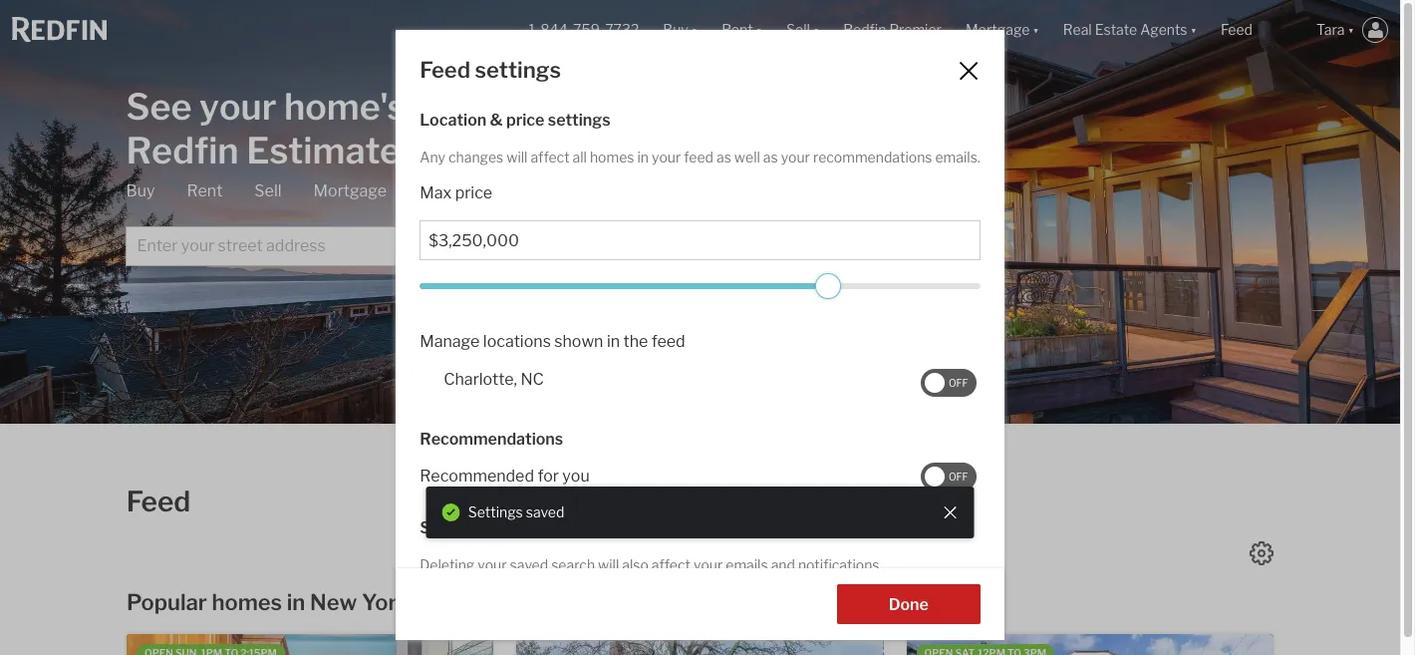 Task type: describe. For each thing, give the bounding box(es) containing it.
feed settings
[[420, 57, 561, 83]]

759-
[[573, 21, 605, 38]]

0 vertical spatial affect
[[531, 149, 570, 166]]

all
[[573, 149, 587, 166]]

estimate inside see your home's redfin estimate
[[246, 128, 401, 172]]

charlotte,
[[444, 370, 517, 389]]

recommended for you
[[420, 466, 590, 485]]

manage
[[420, 332, 480, 351]]

premier
[[890, 21, 942, 38]]

max price
[[420, 184, 493, 203]]

any changes will affect all homes in your feed as well as your recommendations emails.
[[420, 149, 981, 166]]

charlotte, nc
[[444, 370, 544, 389]]

1 photo of 50-39 202nd st, bayside, ny 11364 image from the left
[[540, 634, 907, 655]]

&
[[490, 111, 503, 130]]

sell link
[[255, 180, 282, 202]]

feed button
[[1209, 0, 1305, 60]]

tab list containing buy
[[126, 180, 674, 266]]

1 vertical spatial price
[[455, 184, 493, 203]]

2 as from the left
[[764, 149, 778, 166]]

sell
[[255, 181, 282, 200]]

2 photo of 50-39 202nd st, bayside, ny 11364 image from the left
[[907, 634, 1274, 655]]

deleting your saved search will also affect your emails and notifications.
[[420, 557, 883, 574]]

any
[[420, 149, 446, 166]]

1 photo of 8300 talbot st unit phc, kew gardens, ny 11415 image from the left
[[0, 634, 127, 655]]

done button
[[837, 584, 981, 624]]

your inside see your home's redfin estimate
[[199, 84, 277, 128]]

0 vertical spatial will
[[507, 149, 528, 166]]

estimate inside tab list
[[468, 181, 536, 200]]

redfin inside see your home's redfin estimate
[[126, 128, 239, 172]]

Max price input text field
[[429, 232, 972, 251]]

redfin inside button
[[844, 21, 887, 38]]

3 photo of 8300 talbot st unit phc, kew gardens, ny 11415 image from the left
[[494, 634, 861, 655]]

location
[[420, 111, 487, 130]]

settings
[[468, 504, 523, 521]]

redfin premier
[[844, 21, 942, 38]]

home estimate
[[419, 181, 536, 200]]

locations
[[483, 332, 551, 351]]

for
[[538, 466, 559, 485]]

mortgage link
[[314, 180, 387, 202]]

popular homes in new york
[[126, 589, 410, 615]]

1 vertical spatial feed
[[652, 332, 686, 351]]

Max price slider range field
[[420, 273, 981, 299]]

mortgage
[[314, 181, 387, 200]]

1 horizontal spatial will
[[598, 557, 619, 574]]

0 vertical spatial homes
[[590, 149, 635, 166]]

buy
[[126, 181, 155, 200]]

well
[[735, 149, 761, 166]]

your down the saved searches
[[478, 557, 507, 574]]

home
[[419, 181, 464, 200]]

also
[[622, 557, 649, 574]]

feed for feed settings
[[420, 57, 471, 83]]



Task type: vqa. For each thing, say whether or not it's contained in the screenshot.
878- corresponding to $1,095 /mo
no



Task type: locate. For each thing, give the bounding box(es) containing it.
1 horizontal spatial estimate
[[468, 181, 536, 200]]

settings up all
[[548, 111, 611, 130]]

1 horizontal spatial feed
[[420, 57, 471, 83]]

deleting
[[420, 557, 475, 574]]

as
[[717, 149, 732, 166], [764, 149, 778, 166]]

0 vertical spatial feed
[[1221, 21, 1253, 38]]

you
[[563, 466, 590, 485]]

settings saved
[[468, 504, 565, 521]]

notifications.
[[799, 557, 883, 574]]

settings down 1-
[[475, 57, 561, 83]]

1 horizontal spatial as
[[764, 149, 778, 166]]

feed
[[684, 149, 714, 166], [652, 332, 686, 351]]

homes
[[590, 149, 635, 166], [212, 589, 282, 615]]

0 horizontal spatial redfin
[[126, 128, 239, 172]]

7732
[[605, 21, 639, 38]]

in right all
[[638, 149, 649, 166]]

done
[[889, 595, 929, 614]]

0 vertical spatial feed
[[684, 149, 714, 166]]

2 horizontal spatial feed
[[1221, 21, 1253, 38]]

changes
[[449, 149, 504, 166]]

0 horizontal spatial affect
[[531, 149, 570, 166]]

1-844-759-7732
[[529, 21, 639, 38]]

1 horizontal spatial in
[[607, 332, 620, 351]]

photo of 50-39 202nd st, bayside, ny 11364 image
[[540, 634, 907, 655], [907, 634, 1274, 655], [1274, 634, 1416, 655]]

feed
[[1221, 21, 1253, 38], [420, 57, 471, 83], [126, 485, 191, 518]]

2 vertical spatial feed
[[126, 485, 191, 518]]

your
[[199, 84, 277, 128], [652, 149, 681, 166], [781, 149, 811, 166], [478, 557, 507, 574], [694, 557, 723, 574]]

estimate
[[246, 128, 401, 172], [468, 181, 536, 200]]

york
[[362, 589, 410, 615]]

1 vertical spatial affect
[[652, 557, 691, 574]]

rent
[[187, 181, 223, 200]]

affect left all
[[531, 149, 570, 166]]

1 horizontal spatial affect
[[652, 557, 691, 574]]

see
[[126, 84, 192, 128]]

1 vertical spatial in
[[607, 332, 620, 351]]

1-
[[529, 21, 541, 38]]

manage locations shown in the feed
[[420, 332, 686, 351]]

in
[[638, 149, 649, 166], [607, 332, 620, 351], [287, 589, 305, 615]]

search
[[552, 557, 595, 574]]

recommendations
[[814, 149, 933, 166]]

location & price settings
[[420, 111, 611, 130]]

1 vertical spatial will
[[598, 557, 619, 574]]

2 horizontal spatial in
[[638, 149, 649, 166]]

redfin left "premier"
[[844, 21, 887, 38]]

feed left well
[[684, 149, 714, 166]]

will down the location & price settings
[[507, 149, 528, 166]]

photo of 190-16 33rd ave, flushing, ny 11358 image
[[150, 634, 517, 655], [517, 634, 884, 655], [884, 634, 1251, 655]]

searches
[[470, 519, 541, 538]]

settings saved section
[[426, 487, 974, 538]]

1 horizontal spatial homes
[[590, 149, 635, 166]]

1 vertical spatial redfin
[[126, 128, 239, 172]]

1 vertical spatial homes
[[212, 589, 282, 615]]

1 vertical spatial saved
[[510, 557, 549, 574]]

2 vertical spatial in
[[287, 589, 305, 615]]

saved inside 'section'
[[526, 504, 565, 521]]

affect
[[531, 149, 570, 166], [652, 557, 691, 574]]

0 horizontal spatial feed
[[126, 485, 191, 518]]

photo of 8300 talbot st unit phc, kew gardens, ny 11415 image
[[0, 634, 127, 655], [127, 634, 494, 655], [494, 634, 861, 655]]

tab list
[[126, 180, 674, 266]]

in left new
[[287, 589, 305, 615]]

844-
[[541, 21, 573, 38]]

rent link
[[187, 180, 223, 202]]

price
[[506, 111, 545, 130], [455, 184, 493, 203]]

2 photo of 8300 talbot st unit phc, kew gardens, ny 11415 image from the left
[[127, 634, 494, 655]]

homes right all
[[590, 149, 635, 166]]

1 photo of 190-16 33rd ave, flushing, ny 11358 image from the left
[[150, 634, 517, 655]]

and
[[771, 557, 796, 574]]

0 horizontal spatial estimate
[[246, 128, 401, 172]]

3 photo of 190-16 33rd ave, flushing, ny 11358 image from the left
[[884, 634, 1251, 655]]

feed inside button
[[1221, 21, 1253, 38]]

see your home's redfin estimate
[[126, 84, 406, 172]]

the
[[624, 332, 648, 351]]

estimate down changes
[[468, 181, 536, 200]]

max
[[420, 184, 452, 203]]

0 vertical spatial saved
[[526, 504, 565, 521]]

affect right the also
[[652, 557, 691, 574]]

redfin up rent
[[126, 128, 239, 172]]

redfin premier button
[[832, 0, 954, 60]]

saved searches
[[420, 519, 541, 538]]

home's
[[284, 84, 406, 128]]

feed right the
[[652, 332, 686, 351]]

0 vertical spatial price
[[506, 111, 545, 130]]

will left the also
[[598, 557, 619, 574]]

0 vertical spatial redfin
[[844, 21, 887, 38]]

1 horizontal spatial price
[[506, 111, 545, 130]]

in left the
[[607, 332, 620, 351]]

estimate up mortgage
[[246, 128, 401, 172]]

saved
[[526, 504, 565, 521], [510, 557, 549, 574]]

home estimate link
[[419, 180, 536, 210]]

feed for the feed button
[[1221, 21, 1253, 38]]

1 as from the left
[[717, 149, 732, 166]]

0 horizontal spatial as
[[717, 149, 732, 166]]

0 vertical spatial settings
[[475, 57, 561, 83]]

nc
[[521, 370, 544, 389]]

saved down for
[[526, 504, 565, 521]]

2 photo of 190-16 33rd ave, flushing, ny 11358 image from the left
[[517, 634, 884, 655]]

saved
[[420, 519, 467, 538]]

1 vertical spatial feed
[[420, 57, 471, 83]]

shown
[[555, 332, 604, 351]]

your left well
[[652, 149, 681, 166]]

new
[[310, 589, 357, 615]]

homes right popular
[[212, 589, 282, 615]]

settings
[[475, 57, 561, 83], [548, 111, 611, 130]]

0 horizontal spatial in
[[287, 589, 305, 615]]

redfin
[[844, 21, 887, 38], [126, 128, 239, 172]]

emails.
[[936, 149, 981, 166]]

0 vertical spatial estimate
[[246, 128, 401, 172]]

1 horizontal spatial redfin
[[844, 21, 887, 38]]

will
[[507, 149, 528, 166], [598, 557, 619, 574]]

buy link
[[126, 180, 155, 202]]

recommendations
[[420, 430, 564, 449]]

1-844-759-7732 link
[[529, 21, 639, 38]]

1 vertical spatial estimate
[[468, 181, 536, 200]]

1 vertical spatial settings
[[548, 111, 611, 130]]

saved down searches
[[510, 557, 549, 574]]

as right well
[[764, 149, 778, 166]]

recommended
[[420, 466, 534, 485]]

emails
[[726, 557, 768, 574]]

3 photo of 50-39 202nd st, bayside, ny 11364 image from the left
[[1274, 634, 1416, 655]]

as left well
[[717, 149, 732, 166]]

price right &
[[506, 111, 545, 130]]

price down changes
[[455, 184, 493, 203]]

your left "emails"
[[694, 557, 723, 574]]

0 vertical spatial in
[[638, 149, 649, 166]]

0 horizontal spatial will
[[507, 149, 528, 166]]

popular
[[126, 589, 207, 615]]

0 horizontal spatial price
[[455, 184, 493, 203]]

0 horizontal spatial homes
[[212, 589, 282, 615]]

your right well
[[781, 149, 811, 166]]

your right see
[[199, 84, 277, 128]]



